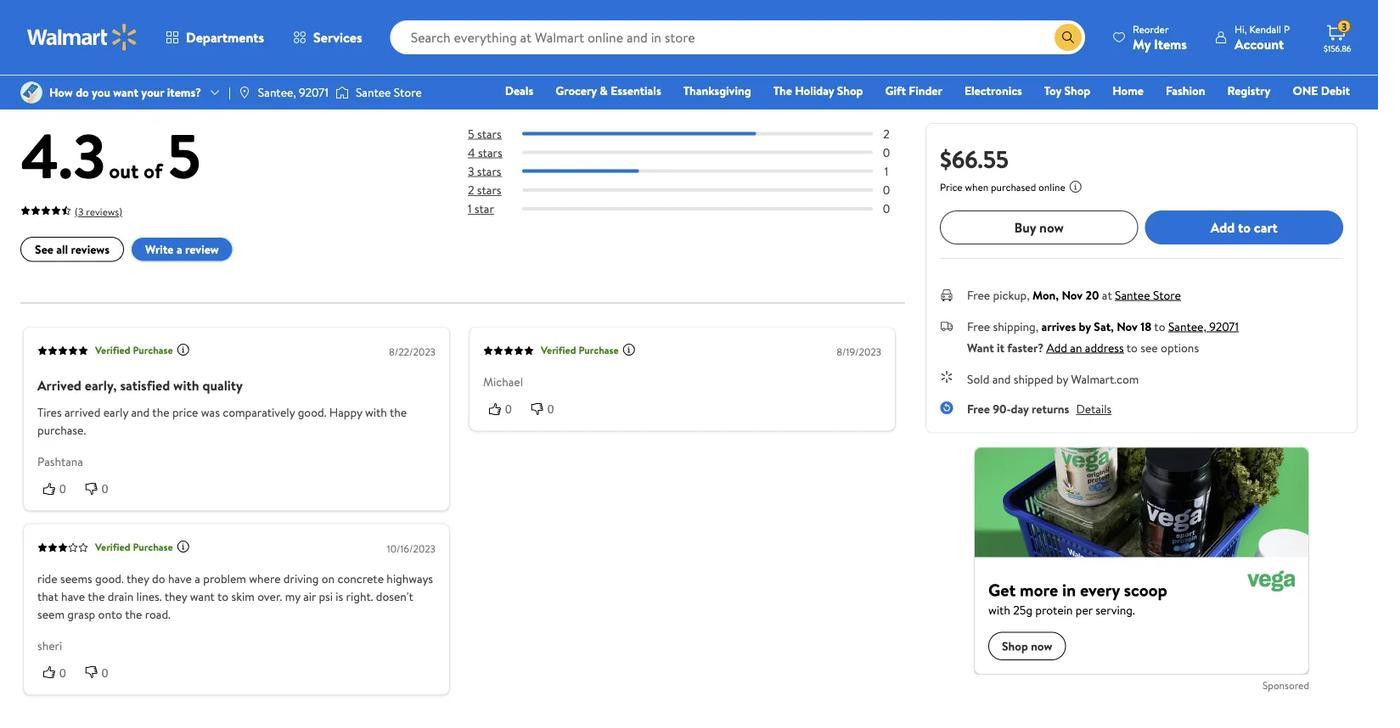 Task type: vqa. For each thing, say whether or not it's contained in the screenshot.
free tire repair & warranty image
no



Task type: locate. For each thing, give the bounding box(es) containing it.
stars down 3 stars
[[477, 181, 501, 198]]

0 horizontal spatial santee,
[[258, 84, 296, 101]]

0 horizontal spatial good.
[[95, 570, 124, 587]]

18
[[1141, 318, 1152, 335]]

2 up 1 star
[[468, 181, 474, 198]]

stars right '4'
[[478, 144, 502, 160]]

 image
[[20, 82, 42, 104], [238, 86, 251, 99]]

8/22/2023
[[389, 344, 436, 359]]

reviews)
[[86, 204, 122, 219]]

good.
[[298, 404, 326, 421], [95, 570, 124, 587]]

out
[[109, 156, 139, 185]]

1 vertical spatial day
[[1011, 401, 1029, 417]]

1 vertical spatial do
[[152, 570, 165, 587]]

0 horizontal spatial product group
[[24, 0, 221, 36]]

arrived
[[65, 404, 100, 421]]

nov
[[1062, 287, 1083, 303], [1117, 318, 1138, 335]]

3 progress bar from the top
[[522, 169, 873, 173]]

home
[[1113, 82, 1144, 99]]

reviews right all in the left of the page
[[71, 241, 110, 258]]

toy
[[1044, 82, 1062, 99]]

reviews right you
[[112, 65, 178, 93]]

reorder my items
[[1133, 22, 1187, 53]]

5 right the of
[[168, 112, 201, 198]]

have down seems
[[61, 588, 85, 605]]

1 horizontal spatial with
[[365, 404, 387, 421]]

and right early
[[131, 404, 150, 421]]

1 horizontal spatial 3
[[1342, 19, 1347, 34]]

with
[[173, 376, 199, 394], [365, 404, 387, 421]]

& right your
[[183, 65, 197, 93]]

walmart+
[[1300, 106, 1350, 123]]

now
[[1040, 218, 1064, 237]]

highways
[[387, 570, 433, 587]]

 image
[[335, 84, 349, 101]]

0 horizontal spatial  image
[[20, 82, 42, 104]]

0 vertical spatial free
[[967, 287, 990, 303]]

1 vertical spatial store
[[1153, 287, 1181, 303]]

stars down 4 stars
[[477, 163, 501, 179]]

ride seems good. they do have a problem where driving on concrete highways that have the drain lines.  they want to skim over.  my air psi is right.  dosen't seem grasp onto the road.
[[37, 570, 433, 623]]

add
[[1211, 218, 1235, 237], [1047, 339, 1067, 356]]

michael
[[483, 373, 523, 390]]

1 for 1
[[885, 163, 888, 179]]

to inside ride seems good. they do have a problem where driving on concrete highways that have the drain lines.  they want to skim over.  my air psi is right.  dosen't seem grasp onto the road.
[[217, 588, 229, 605]]

0 horizontal spatial and
[[131, 404, 150, 421]]

by left sat,
[[1079, 318, 1091, 335]]

1 free from the top
[[967, 287, 990, 303]]

pashtana
[[37, 453, 83, 469]]

they up road.
[[164, 588, 187, 605]]

0 horizontal spatial with
[[173, 376, 199, 394]]

do inside ride seems good. they do have a problem where driving on concrete highways that have the drain lines.  they want to skim over.  my air psi is right.  dosen't seem grasp onto the road.
[[152, 570, 165, 587]]

92071
[[299, 84, 329, 101], [1209, 318, 1239, 335]]

0 horizontal spatial santee
[[356, 84, 391, 101]]

0 horizontal spatial 92071
[[299, 84, 329, 101]]

purchase for ride seems good. they do have a problem where driving on concrete highways that have the drain lines.  they want to skim over.  my air psi is right.  dosen't seem grasp onto the road.
[[133, 540, 173, 554]]

4 progress bar from the top
[[522, 188, 873, 192]]

do left you
[[76, 84, 89, 101]]

1 horizontal spatial 5
[[468, 125, 474, 142]]

0 vertical spatial do
[[76, 84, 89, 101]]

arrives
[[1042, 318, 1076, 335]]

purchase for michael
[[579, 343, 619, 357]]

1 horizontal spatial a
[[195, 570, 200, 587]]

0 horizontal spatial a
[[177, 241, 182, 258]]

3 down '4'
[[468, 163, 474, 179]]

0 button
[[483, 400, 525, 417], [525, 400, 568, 417], [37, 480, 80, 497], [80, 480, 122, 497], [37, 664, 80, 681], [80, 664, 122, 681]]

0 vertical spatial nov
[[1062, 287, 1083, 303]]

0 horizontal spatial 1
[[468, 200, 472, 217]]

stars up 4 stars
[[477, 125, 502, 142]]

with up the price
[[173, 376, 199, 394]]

0 horizontal spatial they
[[126, 570, 149, 587]]

2 free from the top
[[967, 318, 990, 335]]

progress bar for 4 stars
[[522, 151, 873, 154]]

1 vertical spatial a
[[195, 570, 200, 587]]

92071 down services 'dropdown button'
[[299, 84, 329, 101]]

0 vertical spatial and
[[992, 371, 1011, 387]]

santee right at
[[1115, 287, 1150, 303]]

0 horizontal spatial add
[[1047, 339, 1067, 356]]

10/16/2023
[[387, 541, 436, 556]]

2 product group from the left
[[245, 0, 442, 36]]

tires
[[37, 404, 62, 421]]

santee, right |
[[258, 84, 296, 101]]

1 horizontal spatial product group
[[245, 0, 442, 36]]

faster?
[[1007, 339, 1044, 356]]

0 vertical spatial want
[[113, 84, 138, 101]]

kendall
[[1250, 22, 1281, 36]]

0 vertical spatial 2
[[883, 125, 890, 142]]

progress bar for 1 star
[[522, 207, 873, 210]]

1 horizontal spatial by
[[1079, 318, 1091, 335]]

5 progress bar from the top
[[522, 207, 873, 210]]

buy now button
[[940, 211, 1138, 245]]

0 vertical spatial 1
[[885, 163, 888, 179]]

free left pickup,
[[967, 287, 990, 303]]

the
[[152, 404, 169, 421], [390, 404, 407, 421], [88, 588, 105, 605], [125, 606, 142, 623]]

 image for how do you want your items?
[[20, 82, 42, 104]]

1 vertical spatial have
[[61, 588, 85, 605]]

0 horizontal spatial &
[[183, 65, 197, 93]]

do up lines.
[[152, 570, 165, 587]]

2 shop from the left
[[1064, 82, 1091, 99]]

electronics link
[[957, 82, 1030, 100]]

sheri
[[37, 637, 62, 654]]

92071 right '18'
[[1209, 318, 1239, 335]]

by right shipped
[[1056, 371, 1068, 387]]

walmart image
[[27, 24, 138, 51]]

shipping
[[536, 12, 572, 26]]

over.
[[257, 588, 282, 605]]

1 horizontal spatial good.
[[298, 404, 326, 421]]

buy now
[[1014, 218, 1064, 237]]

with inside tires arrived early and the price was comparatively good.  happy with the purchase.
[[365, 404, 387, 421]]

4
[[468, 144, 475, 160]]

santee down services
[[356, 84, 391, 101]]

& right "grocery"
[[600, 82, 608, 99]]

holiday
[[795, 82, 834, 99]]

1 horizontal spatial do
[[152, 570, 165, 587]]

1 vertical spatial santee,
[[1168, 318, 1207, 335]]

good. up drain
[[95, 570, 124, 587]]

 image left how
[[20, 82, 42, 104]]

0 vertical spatial have
[[168, 570, 192, 587]]

product group
[[24, 0, 221, 36], [245, 0, 442, 36], [687, 0, 885, 36]]

0 horizontal spatial by
[[1056, 371, 1068, 387]]

progress bar
[[522, 132, 873, 135], [522, 151, 873, 154], [522, 169, 873, 173], [522, 188, 873, 192], [522, 207, 873, 210]]

road.
[[145, 606, 171, 623]]

purchase.
[[37, 422, 86, 438]]

verified purchase
[[95, 343, 173, 357], [541, 343, 619, 357], [95, 540, 173, 554]]

1 horizontal spatial have
[[168, 570, 192, 587]]

1 horizontal spatial 92071
[[1209, 318, 1239, 335]]

1 vertical spatial with
[[365, 404, 387, 421]]

verified purchase for michael
[[541, 343, 619, 357]]

happy
[[329, 404, 362, 421]]

right.
[[346, 588, 373, 605]]

purchase
[[133, 343, 173, 357], [579, 343, 619, 357], [133, 540, 173, 554]]

2 progress bar from the top
[[522, 151, 873, 154]]

1 horizontal spatial add
[[1211, 218, 1235, 237]]

1 horizontal spatial  image
[[238, 86, 251, 99]]

and right 'sold'
[[992, 371, 1011, 387]]

customer
[[20, 65, 107, 93]]

the holiday shop link
[[766, 82, 871, 100]]

want inside ride seems good. they do have a problem where driving on concrete highways that have the drain lines.  they want to skim over.  my air psi is right.  dosen't seem grasp onto the road.
[[190, 588, 215, 605]]

1 horizontal spatial shop
[[1064, 82, 1091, 99]]

0 vertical spatial santee
[[356, 84, 391, 101]]

1 horizontal spatial store
[[1153, 287, 1181, 303]]

free for free 90-day returns details
[[967, 401, 990, 417]]

0 horizontal spatial have
[[61, 588, 85, 605]]

3 product group from the left
[[687, 0, 885, 36]]

returns
[[1032, 401, 1069, 417]]

they up lines.
[[126, 570, 149, 587]]

1 vertical spatial they
[[164, 588, 187, 605]]

deals
[[505, 82, 533, 99]]

0 vertical spatial santee,
[[258, 84, 296, 101]]

lines.
[[136, 588, 162, 605]]

free left '90-'
[[967, 401, 990, 417]]

a left the problem
[[195, 570, 200, 587]]

have up road.
[[168, 570, 192, 587]]

1 shop from the left
[[837, 82, 863, 99]]

0 vertical spatial a
[[177, 241, 182, 258]]

at
[[1102, 287, 1112, 303]]

to left cart
[[1238, 218, 1251, 237]]

walmart.com
[[1071, 371, 1139, 387]]

1 horizontal spatial want
[[190, 588, 215, 605]]

1 horizontal spatial nov
[[1117, 318, 1138, 335]]

1 horizontal spatial santee
[[1115, 287, 1150, 303]]

0 vertical spatial store
[[394, 84, 422, 101]]

1 vertical spatial 2
[[468, 181, 474, 198]]

have
[[168, 570, 192, 587], [61, 588, 85, 605]]

0 vertical spatial they
[[126, 570, 149, 587]]

0 horizontal spatial day
[[518, 12, 533, 26]]

stars for 3 stars
[[477, 163, 501, 179]]

all
[[56, 241, 68, 258]]

2 horizontal spatial product group
[[687, 0, 885, 36]]

day left the shipping
[[518, 12, 533, 26]]

online
[[1039, 180, 1065, 194]]

verified purchase information image
[[176, 343, 190, 356], [622, 343, 636, 356], [176, 540, 190, 553]]

want
[[113, 84, 138, 101], [190, 588, 215, 605]]

1 vertical spatial free
[[967, 318, 990, 335]]

 image right |
[[238, 86, 251, 99]]

with right happy
[[365, 404, 387, 421]]

1 vertical spatial by
[[1056, 371, 1068, 387]]

add inside "free shipping, arrives by sat, nov 18 to santee, 92071 want it faster? add an address to see options"
[[1047, 339, 1067, 356]]

nov left '18'
[[1117, 318, 1138, 335]]

2-day shipping
[[509, 12, 572, 26]]

1 horizontal spatial 2
[[883, 125, 890, 142]]

free for free pickup, mon, nov 20 at santee store
[[967, 287, 990, 303]]

0 vertical spatial day
[[518, 12, 533, 26]]

verified for michael
[[541, 343, 576, 357]]

1 vertical spatial reviews
[[71, 241, 110, 258]]

verified purchase for ride seems good. they do have a problem where driving on concrete highways that have the drain lines.  they want to skim over.  my air psi is right.  dosen't seem grasp onto the road.
[[95, 540, 173, 554]]

santee, 92071 button
[[1168, 318, 1239, 335]]

the holiday shop
[[773, 82, 863, 99]]

arrived early, satisfied with quality
[[37, 376, 243, 394]]

seem
[[37, 606, 65, 623]]

want right you
[[113, 84, 138, 101]]

$66.55
[[940, 142, 1009, 175]]

free inside "free shipping, arrives by sat, nov 18 to santee, 92071 want it faster? add an address to see options"
[[967, 318, 990, 335]]

1 horizontal spatial santee,
[[1168, 318, 1207, 335]]

day left returns
[[1011, 401, 1029, 417]]

santee, 92071
[[258, 84, 329, 101]]

add left cart
[[1211, 218, 1235, 237]]

shop right 'holiday'
[[837, 82, 863, 99]]

write a review
[[145, 241, 219, 258]]

3
[[1342, 19, 1347, 34], [468, 163, 474, 179]]

0 vertical spatial 3
[[1342, 19, 1347, 34]]

free up want
[[967, 318, 990, 335]]

shop inside the holiday shop link
[[837, 82, 863, 99]]

the up "onto"
[[88, 588, 105, 605]]

1 progress bar from the top
[[522, 132, 873, 135]]

the down drain
[[125, 606, 142, 623]]

1 vertical spatial 92071
[[1209, 318, 1239, 335]]

1 vertical spatial add
[[1047, 339, 1067, 356]]

add left an
[[1047, 339, 1067, 356]]

1 vertical spatial want
[[190, 588, 215, 605]]

is
[[336, 588, 343, 605]]

Search search field
[[390, 20, 1085, 54]]

0 horizontal spatial do
[[76, 84, 89, 101]]

1 horizontal spatial 1
[[885, 163, 888, 179]]

santee store
[[356, 84, 422, 101]]

0 vertical spatial by
[[1079, 318, 1091, 335]]

1 vertical spatial and
[[131, 404, 150, 421]]

1 vertical spatial good.
[[95, 570, 124, 587]]

verified purchase information image for michael
[[622, 343, 636, 356]]

1 horizontal spatial reviews
[[112, 65, 178, 93]]

2 vertical spatial free
[[967, 401, 990, 417]]

santee, up options
[[1168, 318, 1207, 335]]

add inside button
[[1211, 218, 1235, 237]]

1 left star
[[468, 200, 472, 217]]

1 down gift
[[885, 163, 888, 179]]

free shipping, arrives by sat, nov 18 to santee, 92071 want it faster? add an address to see options
[[967, 318, 1239, 356]]

to down the problem
[[217, 588, 229, 605]]

by for walmart.com
[[1056, 371, 1068, 387]]

where
[[249, 570, 281, 587]]

3 free from the top
[[967, 401, 990, 417]]

1 vertical spatial 3
[[468, 163, 474, 179]]

3 up $156.86
[[1342, 19, 1347, 34]]

2 down gift
[[883, 125, 890, 142]]

0 horizontal spatial 3
[[468, 163, 474, 179]]

1 vertical spatial 1
[[468, 200, 472, 217]]

stars
[[477, 125, 502, 142], [478, 144, 502, 160], [477, 163, 501, 179], [477, 181, 501, 198]]

92071 inside "free shipping, arrives by sat, nov 18 to santee, 92071 want it faster? add an address to see options"
[[1209, 318, 1239, 335]]

want down the problem
[[190, 588, 215, 605]]

&
[[183, 65, 197, 93], [600, 82, 608, 99]]

a right the write
[[177, 241, 182, 258]]

0 vertical spatial add
[[1211, 218, 1235, 237]]

3 stars
[[468, 163, 501, 179]]

by inside "free shipping, arrives by sat, nov 18 to santee, 92071 want it faster? add an address to see options"
[[1079, 318, 1091, 335]]

0 horizontal spatial shop
[[837, 82, 863, 99]]

0 vertical spatial good.
[[298, 404, 326, 421]]

5 up '4'
[[468, 125, 474, 142]]

the right happy
[[390, 404, 407, 421]]

shop right toy
[[1064, 82, 1091, 99]]

1 vertical spatial nov
[[1117, 318, 1138, 335]]

of
[[144, 156, 163, 185]]

santee,
[[258, 84, 296, 101], [1168, 318, 1207, 335]]

0 horizontal spatial 2
[[468, 181, 474, 198]]

progress bar for 2 stars
[[522, 188, 873, 192]]

to right '18'
[[1154, 318, 1166, 335]]

free pickup, mon, nov 20 at santee store
[[967, 287, 1181, 303]]

nov left the 20
[[1062, 287, 1083, 303]]

to left see
[[1127, 339, 1138, 356]]

good. left happy
[[298, 404, 326, 421]]

comparatively
[[223, 404, 295, 421]]



Task type: describe. For each thing, give the bounding box(es) containing it.
sat,
[[1094, 318, 1114, 335]]

shop inside toy shop link
[[1064, 82, 1091, 99]]

a inside write a review link
[[177, 241, 182, 258]]

0 vertical spatial 92071
[[299, 84, 329, 101]]

$156.86
[[1324, 42, 1351, 54]]

verified for ride seems good. they do have a problem where driving on concrete highways that have the drain lines.  they want to skim over.  my air psi is right.  dosen't seem grasp onto the road.
[[95, 540, 130, 554]]

Walmart Site-Wide search field
[[390, 20, 1085, 54]]

driving
[[284, 570, 319, 587]]

an
[[1070, 339, 1082, 356]]

free 90-day returns details
[[967, 401, 1112, 417]]

p
[[1284, 22, 1290, 36]]

2 for 2 stars
[[468, 181, 474, 198]]

by for sat,
[[1079, 318, 1091, 335]]

address
[[1085, 339, 1124, 356]]

good. inside ride seems good. they do have a problem where driving on concrete highways that have the drain lines.  they want to skim over.  my air psi is right.  dosen't seem grasp onto the road.
[[95, 570, 124, 587]]

3 for 3
[[1342, 19, 1347, 34]]

1 product group from the left
[[24, 0, 221, 36]]

stars for 2 stars
[[477, 181, 501, 198]]

registry link
[[1220, 82, 1278, 100]]

debit
[[1321, 82, 1350, 99]]

hi, kendall p account
[[1235, 22, 1290, 53]]

the
[[773, 82, 792, 99]]

1 star
[[468, 200, 494, 217]]

0 horizontal spatial want
[[113, 84, 138, 101]]

items
[[1154, 34, 1187, 53]]

departments
[[186, 28, 264, 47]]

sold
[[967, 371, 990, 387]]

write
[[145, 241, 174, 258]]

0 horizontal spatial 5
[[168, 112, 201, 198]]

santee, inside "free shipping, arrives by sat, nov 18 to santee, 92071 want it faster? add an address to see options"
[[1168, 318, 1207, 335]]

gift finder
[[885, 82, 943, 99]]

progress bar for 3 stars
[[522, 169, 873, 173]]

departments button
[[151, 17, 279, 58]]

stars for 5 stars
[[477, 125, 502, 142]]

santee store button
[[1115, 287, 1181, 303]]

services button
[[279, 17, 377, 58]]

air
[[303, 588, 316, 605]]

skim
[[231, 588, 255, 605]]

see
[[35, 241, 53, 258]]

deals link
[[497, 82, 541, 100]]

ratings
[[202, 65, 264, 93]]

to inside button
[[1238, 218, 1251, 237]]

verified purchase information image for ride seems good. they do have a problem where driving on concrete highways that have the drain lines.  they want to skim over.  my air psi is right.  dosen't seem grasp onto the road.
[[176, 540, 190, 553]]

grasp
[[67, 606, 95, 623]]

customer reviews & ratings
[[20, 65, 264, 93]]

the left the price
[[152, 404, 169, 421]]

electronics
[[965, 82, 1022, 99]]

0 horizontal spatial nov
[[1062, 287, 1083, 303]]

walmart+ link
[[1292, 105, 1358, 124]]

sold and shipped by walmart.com
[[967, 371, 1139, 387]]

progress bar for 5 stars
[[522, 132, 873, 135]]

satisfied
[[120, 376, 170, 394]]

items?
[[167, 84, 201, 101]]

quality
[[202, 376, 243, 394]]

ride
[[37, 570, 57, 587]]

(3
[[75, 204, 84, 219]]

90-
[[993, 401, 1011, 417]]

buy
[[1014, 218, 1036, 237]]

reorder
[[1133, 22, 1169, 36]]

0 horizontal spatial reviews
[[71, 241, 110, 258]]

1 horizontal spatial and
[[992, 371, 1011, 387]]

2 for 2
[[883, 125, 890, 142]]

1 horizontal spatial day
[[1011, 401, 1029, 417]]

4.3
[[20, 112, 106, 198]]

my
[[285, 588, 300, 605]]

seems
[[60, 570, 92, 587]]

free for free shipping, arrives by sat, nov 18 to santee, 92071 want it faster? add an address to see options
[[967, 318, 990, 335]]

toy shop
[[1044, 82, 1091, 99]]

1 horizontal spatial &
[[600, 82, 608, 99]]

mon,
[[1033, 287, 1059, 303]]

early
[[103, 404, 128, 421]]

see all reviews link
[[20, 237, 124, 262]]

one
[[1293, 82, 1318, 99]]

hi,
[[1235, 22, 1247, 36]]

0 vertical spatial reviews
[[112, 65, 178, 93]]

how
[[49, 84, 73, 101]]

one debit link
[[1285, 82, 1358, 100]]

options
[[1161, 339, 1199, 356]]

0 horizontal spatial store
[[394, 84, 422, 101]]

nov inside "free shipping, arrives by sat, nov 18 to santee, 92071 want it faster? add an address to see options"
[[1117, 318, 1138, 335]]

2 stars
[[468, 181, 501, 198]]

0 vertical spatial with
[[173, 376, 199, 394]]

problem
[[203, 570, 246, 587]]

psi
[[319, 588, 333, 605]]

it
[[997, 339, 1005, 356]]

purchased
[[991, 180, 1036, 194]]

good. inside tires arrived early and the price was comparatively good.  happy with the purchase.
[[298, 404, 326, 421]]

my
[[1133, 34, 1151, 53]]

grocery & essentials
[[556, 82, 661, 99]]

gift finder link
[[878, 82, 950, 100]]

1 horizontal spatial they
[[164, 588, 187, 605]]

cart
[[1254, 218, 1278, 237]]

was
[[201, 404, 220, 421]]

thanksgiving link
[[676, 82, 759, 100]]

essentials
[[611, 82, 661, 99]]

onto
[[98, 606, 122, 623]]

sponsored
[[1263, 679, 1309, 693]]

want
[[967, 339, 994, 356]]

4 stars
[[468, 144, 502, 160]]

a inside ride seems good. they do have a problem where driving on concrete highways that have the drain lines.  they want to skim over.  my air psi is right.  dosen't seem grasp onto the road.
[[195, 570, 200, 587]]

1 for 1 star
[[468, 200, 472, 217]]

see
[[1141, 339, 1158, 356]]

search icon image
[[1062, 31, 1075, 44]]

3 for 3 stars
[[468, 163, 474, 179]]

(3 reviews) link
[[20, 201, 122, 220]]

your
[[141, 84, 164, 101]]

details button
[[1076, 401, 1112, 417]]

price
[[172, 404, 198, 421]]

early,
[[85, 376, 117, 394]]

toy shop link
[[1037, 82, 1098, 100]]

that
[[37, 588, 58, 605]]

and inside tires arrived early and the price was comparatively good.  happy with the purchase.
[[131, 404, 150, 421]]

thanksgiving
[[683, 82, 751, 99]]

 image for santee, 92071
[[238, 86, 251, 99]]

registry
[[1227, 82, 1271, 99]]

stars for 4 stars
[[478, 144, 502, 160]]

1 vertical spatial santee
[[1115, 287, 1150, 303]]

legal information image
[[1069, 180, 1082, 194]]



